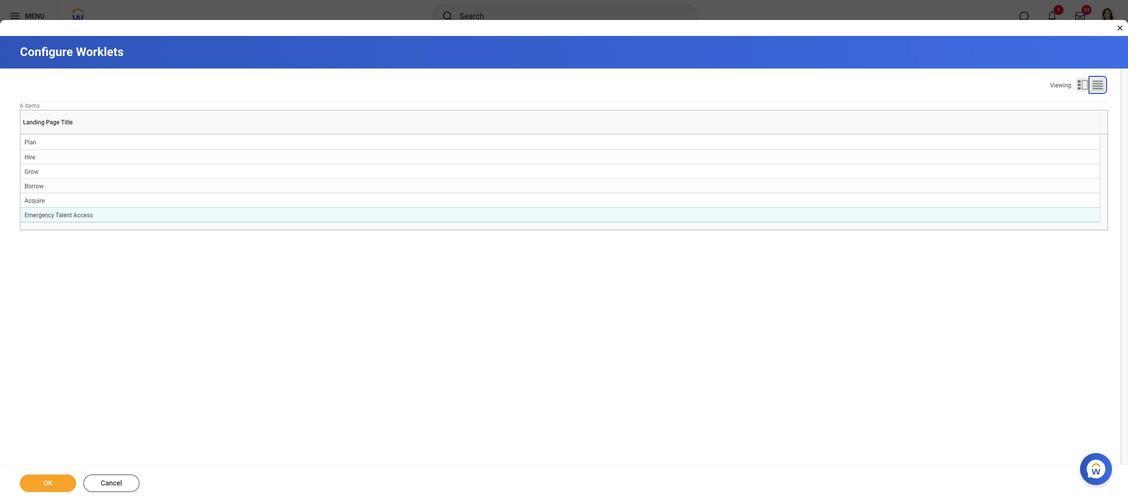 Task type: vqa. For each thing, say whether or not it's contained in the screenshot.
Profile Logan McNeil 'element' at the top right
yes



Task type: describe. For each thing, give the bounding box(es) containing it.
row element containing hire
[[20, 150, 1100, 164]]

cancel button
[[83, 475, 139, 492]]

row element containing emergency talent access
[[20, 208, 1100, 222]]

items
[[25, 103, 40, 110]]

configure worklets
[[20, 45, 124, 59]]

borrow
[[24, 183, 44, 190]]

configure worklets main content
[[0, 36, 1129, 501]]

row element containing borrow
[[20, 179, 1100, 193]]

1 horizontal spatial page
[[560, 134, 561, 135]]

0 vertical spatial landing page title
[[23, 119, 73, 126]]

configure worklets dialog
[[0, 0, 1129, 501]]

1 horizontal spatial landing
[[558, 134, 560, 135]]

viewing: option group
[[1051, 78, 1109, 94]]

0 horizontal spatial title
[[61, 119, 73, 126]]

plan
[[24, 139, 36, 146]]

emergency talent access
[[24, 212, 93, 219]]

viewing:
[[1051, 82, 1073, 89]]

acquire
[[24, 197, 45, 204]]



Task type: locate. For each thing, give the bounding box(es) containing it.
2 row element from the top
[[20, 179, 1100, 193]]

1 horizontal spatial title
[[561, 134, 562, 135]]

1 vertical spatial row element
[[20, 179, 1100, 193]]

6 items
[[20, 103, 40, 110]]

hire
[[24, 154, 35, 161]]

close configure worklets image
[[1117, 24, 1125, 32]]

Toggle to Grid view radio
[[1091, 78, 1106, 92]]

1 vertical spatial landing
[[558, 134, 560, 135]]

0 vertical spatial landing
[[23, 119, 44, 126]]

title
[[61, 119, 73, 126], [561, 134, 562, 135]]

page
[[46, 119, 60, 126], [560, 134, 561, 135]]

0 horizontal spatial landing
[[23, 119, 44, 126]]

ok
[[43, 479, 53, 487]]

access
[[73, 212, 93, 219]]

3 row element from the top
[[20, 208, 1100, 222]]

1 horizontal spatial landing page title
[[558, 134, 562, 135]]

workday assistant region
[[1081, 449, 1117, 485]]

1 row element from the top
[[20, 150, 1100, 164]]

inbox large image
[[1076, 11, 1086, 21]]

worklets
[[76, 45, 124, 59]]

landing page title button
[[558, 134, 563, 135]]

row element
[[20, 150, 1100, 164], [20, 179, 1100, 193], [20, 208, 1100, 222]]

ok button
[[20, 475, 76, 492]]

talent
[[56, 212, 72, 219]]

6
[[20, 103, 23, 110]]

notifications large image
[[1048, 11, 1058, 21]]

0 vertical spatial page
[[46, 119, 60, 126]]

emergency
[[24, 212, 54, 219]]

0 vertical spatial title
[[61, 119, 73, 126]]

cancel
[[101, 479, 122, 487]]

landing
[[23, 119, 44, 126], [558, 134, 560, 135]]

1 vertical spatial landing page title
[[558, 134, 562, 135]]

configure
[[20, 45, 73, 59]]

2 vertical spatial row element
[[20, 208, 1100, 222]]

1 vertical spatial title
[[561, 134, 562, 135]]

0 vertical spatial row element
[[20, 150, 1100, 164]]

0 horizontal spatial page
[[46, 119, 60, 126]]

1 vertical spatial page
[[560, 134, 561, 135]]

Toggle to List Detail view radio
[[1076, 78, 1091, 92]]

profile logan mcneil element
[[1095, 5, 1123, 27]]

0 horizontal spatial landing page title
[[23, 119, 73, 126]]

grow
[[24, 168, 38, 175]]

landing page title
[[23, 119, 73, 126], [558, 134, 562, 135]]

search image
[[442, 10, 454, 22]]



